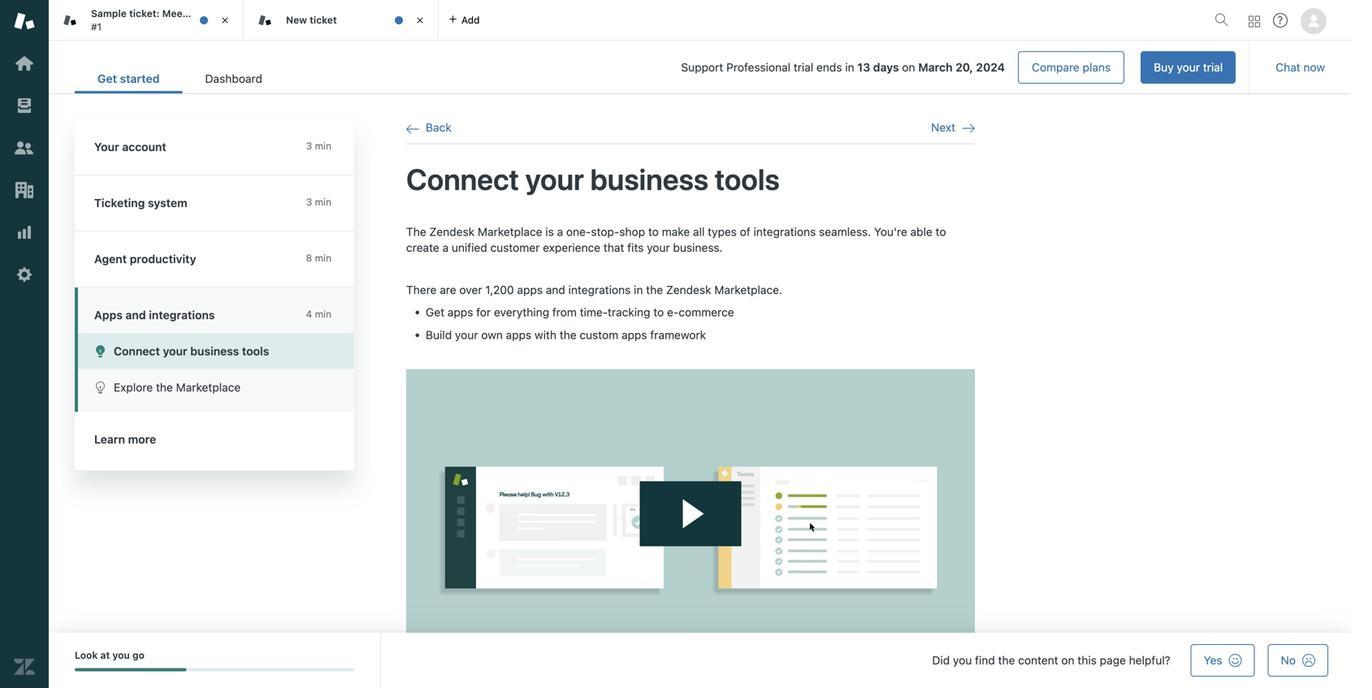 Task type: vqa. For each thing, say whether or not it's contained in the screenshot.
the rightmost Connect your business tools
yes



Task type: locate. For each thing, give the bounding box(es) containing it.
you
[[112, 650, 130, 661], [953, 654, 972, 667]]

trial inside button
[[1203, 61, 1223, 74]]

2 3 min from the top
[[306, 196, 332, 208]]

a right create
[[443, 241, 449, 255]]

this
[[1078, 654, 1097, 667]]

to right the able
[[936, 225, 946, 239]]

zendesk inside the zendesk marketplace is a one-stop-shop to make all types of integrations seamless. you're able to create a unified customer experience that fits your business.
[[429, 225, 475, 239]]

1 horizontal spatial zendesk
[[666, 283, 712, 296]]

connect your business tools up explore the marketplace
[[114, 345, 269, 358]]

1 horizontal spatial connect your business tools
[[406, 162, 780, 196]]

ticket right meet
[[207, 8, 234, 19]]

0 vertical spatial and
[[546, 283, 565, 296]]

on right days
[[902, 61, 916, 74]]

the right explore
[[156, 381, 173, 394]]

trial left ends
[[794, 61, 814, 74]]

tabs tab list
[[49, 0, 1208, 41]]

learn more button
[[75, 412, 351, 467]]

the up "tracking"
[[646, 283, 663, 296]]

1 vertical spatial connect your business tools
[[114, 345, 269, 358]]

look at you go
[[75, 650, 145, 661]]

business up explore the marketplace button
[[190, 345, 239, 358]]

0 vertical spatial connect your business tools
[[406, 162, 780, 196]]

in left 13
[[845, 61, 855, 74]]

0 vertical spatial integrations
[[754, 225, 816, 239]]

1 3 min from the top
[[306, 140, 332, 152]]

learn
[[94, 433, 125, 446]]

0 horizontal spatial trial
[[794, 61, 814, 74]]

March 20, 2024 text field
[[919, 61, 1005, 74]]

0 horizontal spatial close image
[[217, 12, 233, 28]]

1 3 from the top
[[306, 140, 312, 152]]

new ticket
[[286, 14, 337, 25]]

8
[[306, 252, 312, 264]]

connect your business tools inside connect your business tools 'button'
[[114, 345, 269, 358]]

on left this
[[1062, 654, 1075, 667]]

marketplace for zendesk
[[478, 225, 543, 239]]

did you find the content on this page helpful?
[[932, 654, 1171, 667]]

2 horizontal spatial integrations
[[754, 225, 816, 239]]

apps down "tracking"
[[622, 328, 647, 342]]

admin image
[[14, 264, 35, 285]]

1 horizontal spatial trial
[[1203, 61, 1223, 74]]

zendesk up e- at the top of page
[[666, 283, 712, 296]]

0 horizontal spatial you
[[112, 650, 130, 661]]

0 horizontal spatial marketplace
[[176, 381, 241, 394]]

0 vertical spatial 3 min
[[306, 140, 332, 152]]

0 vertical spatial get
[[98, 72, 117, 85]]

0 horizontal spatial ticket
[[207, 8, 234, 19]]

shop
[[620, 225, 645, 239]]

chat
[[1276, 61, 1301, 74]]

business
[[590, 162, 709, 196], [190, 345, 239, 358]]

zendesk
[[429, 225, 475, 239], [666, 283, 712, 296]]

3 min
[[306, 140, 332, 152], [306, 196, 332, 208]]

2 trial from the left
[[794, 61, 814, 74]]

tools up explore the marketplace button
[[242, 345, 269, 358]]

a right is
[[557, 225, 563, 239]]

trial for your
[[1203, 61, 1223, 74]]

trial
[[1203, 61, 1223, 74], [794, 61, 814, 74]]

0 horizontal spatial get
[[98, 72, 117, 85]]

no
[[1281, 654, 1296, 667]]

close image inside tab
[[217, 12, 233, 28]]

the right find
[[998, 654, 1015, 667]]

your left own
[[455, 328, 478, 342]]

time-
[[580, 305, 608, 319]]

business inside 'button'
[[190, 345, 239, 358]]

get apps for everything from time-tracking to e-commerce
[[426, 305, 734, 319]]

integrations up time-
[[569, 283, 631, 296]]

1 close image from the left
[[217, 12, 233, 28]]

over
[[460, 283, 482, 296]]

marketplace inside the zendesk marketplace is a one-stop-shop to make all types of integrations seamless. you're able to create a unified customer experience that fits your business.
[[478, 225, 543, 239]]

get inside tab list
[[98, 72, 117, 85]]

close image left add 'dropdown button'
[[412, 12, 428, 28]]

zendesk up unified at the top of page
[[429, 225, 475, 239]]

ticket right new
[[310, 14, 337, 25]]

are
[[440, 283, 456, 296]]

3 min from the top
[[315, 252, 332, 264]]

0 vertical spatial marketplace
[[478, 225, 543, 239]]

integrations
[[754, 225, 816, 239], [569, 283, 631, 296], [149, 308, 215, 322]]

1 vertical spatial business
[[190, 345, 239, 358]]

1 vertical spatial integrations
[[569, 283, 631, 296]]

trial right buy
[[1203, 61, 1223, 74]]

page
[[1100, 654, 1126, 667]]

1 horizontal spatial business
[[590, 162, 709, 196]]

8 min
[[306, 252, 332, 264]]

tab
[[49, 0, 244, 41]]

section containing compare plans
[[298, 51, 1236, 84]]

1 vertical spatial get
[[426, 305, 445, 319]]

1 vertical spatial 3 min
[[306, 196, 332, 208]]

13
[[858, 61, 871, 74]]

next button
[[931, 120, 975, 135]]

support professional trial ends in 13 days on march 20, 2024
[[681, 61, 1005, 74]]

3
[[306, 140, 312, 152], [306, 196, 312, 208]]

and right apps
[[126, 308, 146, 322]]

you right did
[[953, 654, 972, 667]]

seamless.
[[819, 225, 871, 239]]

stop-
[[591, 225, 620, 239]]

tab list
[[75, 63, 285, 93]]

in up "tracking"
[[634, 283, 643, 296]]

2 close image from the left
[[412, 12, 428, 28]]

integrations right 'of'
[[754, 225, 816, 239]]

1 vertical spatial zendesk
[[666, 283, 712, 296]]

get left the started
[[98, 72, 117, 85]]

3 for system
[[306, 196, 312, 208]]

ticket:
[[129, 8, 160, 19]]

progress bar
[[75, 668, 354, 672]]

your right buy
[[1177, 61, 1200, 74]]

tools up 'of'
[[715, 162, 780, 196]]

next
[[931, 121, 956, 134]]

1 horizontal spatial on
[[1062, 654, 1075, 667]]

you right "at"
[[112, 650, 130, 661]]

connect your business tools up stop-
[[406, 162, 780, 196]]

2 3 from the top
[[306, 196, 312, 208]]

marketplace inside button
[[176, 381, 241, 394]]

your inside 'button'
[[163, 345, 187, 358]]

buy your trial
[[1154, 61, 1223, 74]]

organizations image
[[14, 180, 35, 201]]

get up build
[[426, 305, 445, 319]]

0 horizontal spatial in
[[634, 283, 643, 296]]

0 horizontal spatial on
[[902, 61, 916, 74]]

tools inside 'button'
[[242, 345, 269, 358]]

1 vertical spatial marketplace
[[176, 381, 241, 394]]

connect
[[406, 162, 519, 196], [114, 345, 160, 358]]

integrations up connect your business tools 'button'
[[149, 308, 215, 322]]

look
[[75, 650, 98, 661]]

explore
[[114, 381, 153, 394]]

1 horizontal spatial ticket
[[310, 14, 337, 25]]

0 vertical spatial a
[[557, 225, 563, 239]]

1 min from the top
[[315, 140, 332, 152]]

connect your business tools
[[406, 162, 780, 196], [114, 345, 269, 358]]

your right fits
[[647, 241, 670, 255]]

close image
[[217, 12, 233, 28], [412, 12, 428, 28]]

1 horizontal spatial you
[[953, 654, 972, 667]]

your inside the zendesk marketplace is a one-stop-shop to make all types of integrations seamless. you're able to create a unified customer experience that fits your business.
[[647, 241, 670, 255]]

go
[[132, 650, 145, 661]]

to right shop
[[648, 225, 659, 239]]

1 vertical spatial 3
[[306, 196, 312, 208]]

20,
[[956, 61, 973, 74]]

commerce
[[679, 305, 734, 319]]

1 horizontal spatial marketplace
[[478, 225, 543, 239]]

to left e- at the top of page
[[654, 305, 664, 319]]

and
[[546, 283, 565, 296], [126, 308, 146, 322]]

march
[[919, 61, 953, 74]]

close image inside new ticket tab
[[412, 12, 428, 28]]

the right meet
[[189, 8, 205, 19]]

agent
[[94, 252, 127, 266]]

close image right meet
[[217, 12, 233, 28]]

section
[[298, 51, 1236, 84]]

of
[[740, 225, 751, 239]]

1 vertical spatial connect
[[114, 345, 160, 358]]

1 horizontal spatial in
[[845, 61, 855, 74]]

get for get apps for everything from time-tracking to e-commerce
[[426, 305, 445, 319]]

your inside button
[[1177, 61, 1200, 74]]

0 vertical spatial 3
[[306, 140, 312, 152]]

customer
[[491, 241, 540, 255]]

0 vertical spatial on
[[902, 61, 916, 74]]

your
[[1177, 61, 1200, 74], [525, 162, 584, 196], [647, 241, 670, 255], [455, 328, 478, 342], [163, 345, 187, 358]]

and inside 'apps and integrations' heading
[[126, 308, 146, 322]]

marketplace down connect your business tools 'button'
[[176, 381, 241, 394]]

1 horizontal spatial a
[[557, 225, 563, 239]]

apps
[[517, 283, 543, 296], [448, 305, 473, 319], [506, 328, 532, 342], [622, 328, 647, 342]]

compare
[[1032, 61, 1080, 74]]

0 horizontal spatial zendesk
[[429, 225, 475, 239]]

0 horizontal spatial integrations
[[149, 308, 215, 322]]

is
[[546, 225, 554, 239]]

connect up explore
[[114, 345, 160, 358]]

1 trial from the left
[[1203, 61, 1223, 74]]

your up explore the marketplace
[[163, 345, 187, 358]]

1 vertical spatial tools
[[242, 345, 269, 358]]

min for agent productivity
[[315, 252, 332, 264]]

marketplace
[[478, 225, 543, 239], [176, 381, 241, 394]]

1 horizontal spatial get
[[426, 305, 445, 319]]

and up from
[[546, 283, 565, 296]]

your up is
[[525, 162, 584, 196]]

able
[[911, 225, 933, 239]]

connect down back
[[406, 162, 519, 196]]

connect inside 'button'
[[114, 345, 160, 358]]

ticketing system
[[94, 196, 187, 210]]

marketplace up customer
[[478, 225, 543, 239]]

system
[[148, 196, 187, 210]]

business up shop
[[590, 162, 709, 196]]

min for ticketing system
[[315, 196, 332, 208]]

0 horizontal spatial business
[[190, 345, 239, 358]]

in
[[845, 61, 855, 74], [634, 283, 643, 296]]

0 horizontal spatial tools
[[242, 345, 269, 358]]

zendesk image
[[14, 657, 35, 678]]

min inside 'apps and integrations' heading
[[315, 308, 332, 320]]

1 horizontal spatial close image
[[412, 12, 428, 28]]

0 vertical spatial in
[[845, 61, 855, 74]]

on
[[902, 61, 916, 74], [1062, 654, 1075, 667]]

to
[[648, 225, 659, 239], [936, 225, 946, 239], [654, 305, 664, 319]]

buy
[[1154, 61, 1174, 74]]

ticket inside tab
[[310, 14, 337, 25]]

there
[[406, 283, 437, 296]]

from
[[552, 305, 577, 319]]

create
[[406, 241, 439, 255]]

tab containing sample ticket: meet the ticket
[[49, 0, 244, 41]]

2 vertical spatial integrations
[[149, 308, 215, 322]]

0 horizontal spatial connect
[[114, 345, 160, 358]]

build
[[426, 328, 452, 342]]

started
[[120, 72, 160, 85]]

zendesk support image
[[14, 11, 35, 32]]

views image
[[14, 95, 35, 116]]

0 horizontal spatial and
[[126, 308, 146, 322]]

productivity
[[130, 252, 196, 266]]

apps and integrations heading
[[75, 288, 354, 333]]

0 horizontal spatial connect your business tools
[[114, 345, 269, 358]]

tools
[[715, 162, 780, 196], [242, 345, 269, 358]]

1 horizontal spatial and
[[546, 283, 565, 296]]

ticket inside sample ticket: meet the ticket #1
[[207, 8, 234, 19]]

the right "with"
[[560, 328, 577, 342]]

video thumbnail image
[[406, 369, 975, 686], [406, 369, 975, 686]]

4 min from the top
[[315, 308, 332, 320]]

0 horizontal spatial a
[[443, 241, 449, 255]]

2 min from the top
[[315, 196, 332, 208]]

1 vertical spatial and
[[126, 308, 146, 322]]

1 vertical spatial a
[[443, 241, 449, 255]]

0 vertical spatial connect
[[406, 162, 519, 196]]

video element
[[406, 369, 975, 686]]

get for get started
[[98, 72, 117, 85]]

0 vertical spatial zendesk
[[429, 225, 475, 239]]

tracking
[[608, 305, 651, 319]]

new ticket tab
[[244, 0, 439, 41]]

learn more
[[94, 433, 156, 446]]

sample
[[91, 8, 127, 19]]

min
[[315, 140, 332, 152], [315, 196, 332, 208], [315, 252, 332, 264], [315, 308, 332, 320]]

your account
[[94, 140, 166, 154]]

0 vertical spatial tools
[[715, 162, 780, 196]]



Task type: describe. For each thing, give the bounding box(es) containing it.
e-
[[667, 305, 679, 319]]

framework
[[650, 328, 706, 342]]

ticketing
[[94, 196, 145, 210]]

4
[[306, 308, 312, 320]]

apps left "for"
[[448, 305, 473, 319]]

1 vertical spatial in
[[634, 283, 643, 296]]

1,200
[[485, 283, 514, 296]]

dashboard
[[205, 72, 262, 85]]

chat now button
[[1263, 51, 1338, 84]]

yes
[[1204, 654, 1223, 667]]

add
[[462, 14, 480, 26]]

for
[[476, 305, 491, 319]]

tab list containing get started
[[75, 63, 285, 93]]

compare plans
[[1032, 61, 1111, 74]]

your
[[94, 140, 119, 154]]

the inside button
[[156, 381, 173, 394]]

everything
[[494, 305, 549, 319]]

new
[[286, 14, 307, 25]]

you're
[[874, 225, 908, 239]]

types
[[708, 225, 737, 239]]

1 horizontal spatial tools
[[715, 162, 780, 196]]

yes button
[[1191, 644, 1255, 677]]

at
[[100, 650, 110, 661]]

unified
[[452, 241, 487, 255]]

trial for professional
[[794, 61, 814, 74]]

#1
[[91, 21, 102, 33]]

min for apps and integrations
[[315, 308, 332, 320]]

the zendesk marketplace is a one-stop-shop to make all types of integrations seamless. you're able to create a unified customer experience that fits your business.
[[406, 225, 946, 255]]

add button
[[439, 0, 490, 40]]

fits
[[628, 241, 644, 255]]

support
[[681, 61, 724, 74]]

1 horizontal spatial connect
[[406, 162, 519, 196]]

connect your business tools button
[[78, 333, 354, 369]]

close image for tab containing sample ticket: meet the ticket
[[217, 12, 233, 28]]

customers image
[[14, 137, 35, 158]]

business.
[[673, 241, 723, 255]]

get help image
[[1273, 13, 1288, 28]]

custom
[[580, 328, 619, 342]]

ends
[[817, 61, 842, 74]]

on inside section
[[902, 61, 916, 74]]

reporting image
[[14, 222, 35, 243]]

account
[[122, 140, 166, 154]]

compare plans button
[[1018, 51, 1125, 84]]

marketplace.
[[715, 283, 783, 296]]

find
[[975, 654, 995, 667]]

4 min
[[306, 308, 332, 320]]

content
[[1018, 654, 1059, 667]]

explore the marketplace
[[114, 381, 241, 394]]

get started image
[[14, 53, 35, 74]]

apps
[[94, 308, 123, 322]]

now
[[1304, 61, 1325, 74]]

meet
[[162, 8, 186, 19]]

get started
[[98, 72, 160, 85]]

2024
[[976, 61, 1005, 74]]

3 for account
[[306, 140, 312, 152]]

experience
[[543, 241, 601, 255]]

sample ticket: meet the ticket #1
[[91, 8, 234, 33]]

the inside sample ticket: meet the ticket #1
[[189, 8, 205, 19]]

close image for new ticket tab on the top of page
[[412, 12, 428, 28]]

3 min for ticketing system
[[306, 196, 332, 208]]

back button
[[406, 120, 452, 135]]

apps and integrations
[[94, 308, 215, 322]]

one-
[[566, 225, 591, 239]]

days
[[873, 61, 899, 74]]

min for your account
[[315, 140, 332, 152]]

make
[[662, 225, 690, 239]]

that
[[604, 241, 624, 255]]

marketplace for the
[[176, 381, 241, 394]]

all
[[693, 225, 705, 239]]

1 horizontal spatial integrations
[[569, 283, 631, 296]]

buy your trial button
[[1141, 51, 1236, 84]]

integrations inside heading
[[149, 308, 215, 322]]

build your own apps with the custom apps framework
[[426, 328, 706, 342]]

plans
[[1083, 61, 1111, 74]]

apps up everything
[[517, 283, 543, 296]]

back
[[426, 121, 452, 134]]

did
[[932, 654, 950, 667]]

main element
[[0, 0, 49, 688]]

there are over 1,200 apps and integrations in the zendesk marketplace.
[[406, 283, 783, 296]]

agent productivity
[[94, 252, 196, 266]]

explore the marketplace button
[[78, 369, 354, 406]]

zendesk products image
[[1249, 16, 1260, 27]]

1 vertical spatial on
[[1062, 654, 1075, 667]]

chat now
[[1276, 61, 1325, 74]]

integrations inside the zendesk marketplace is a one-stop-shop to make all types of integrations seamless. you're able to create a unified customer experience that fits your business.
[[754, 225, 816, 239]]

dashboard tab
[[182, 63, 285, 93]]

the
[[406, 225, 426, 239]]

more
[[128, 433, 156, 446]]

helpful?
[[1129, 654, 1171, 667]]

3 min for your account
[[306, 140, 332, 152]]

apps down everything
[[506, 328, 532, 342]]

0 vertical spatial business
[[590, 162, 709, 196]]

no button
[[1268, 644, 1329, 677]]

own
[[481, 328, 503, 342]]

professional
[[727, 61, 791, 74]]



